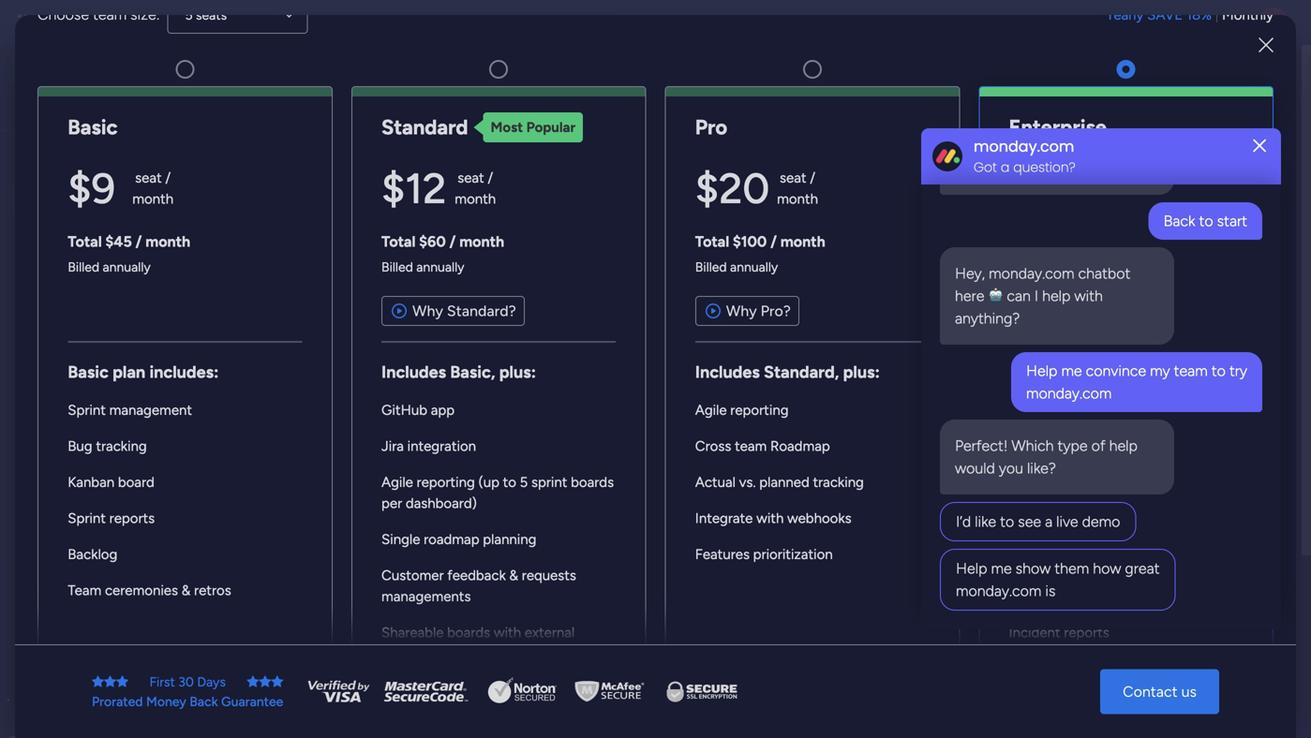 Task type: describe. For each thing, give the bounding box(es) containing it.
shareable
[[381, 625, 444, 642]]

question?
[[1013, 158, 1075, 177]]

2 star image from the left
[[104, 676, 116, 689]]

dev heading
[[303, 75, 327, 98]]

specs
[[1078, 531, 1115, 548]]

enterprise tier selected option
[[979, 86, 1274, 721]]

has
[[669, 104, 720, 144]]

prorated
[[92, 694, 143, 710]]

monday dev > my team > my scrum team for tasks
[[336, 604, 581, 619]]

1 star image from the left
[[92, 676, 104, 689]]

1 vertical spatial public board image
[[20, 455, 37, 473]]

Search in workspace field
[[39, 187, 157, 209]]

reports for incident reports
[[1064, 625, 1109, 642]]

plan inside 'basic tier selected' option
[[113, 362, 145, 382]]

upload your photo enable desktop notifications invite team members
[[1049, 198, 1232, 263]]

public board image left sprints
[[313, 342, 334, 363]]

/ for total $60 / month billed annually
[[449, 233, 456, 250]]

to inside help me convince my team to try monday.com
[[1211, 362, 1226, 380]]

v2 user feedback image
[[1049, 70, 1063, 91]]

my down prioritization
[[818, 604, 836, 619]]

tracking inside pro tier selected option
[[813, 474, 864, 491]]

dev inside 'link'
[[715, 604, 736, 619]]

most
[[491, 119, 523, 136]]

requirement
[[1009, 552, 1086, 569]]

1 vertical spatial monday dev
[[243, 78, 327, 96]]

agile for agile reporting (up to 5 sprint boards per dashboard)
[[381, 474, 413, 491]]

includes inside "enterprise tier selected" option
[[1009, 362, 1074, 382]]

why pro? button
[[695, 296, 799, 326]]

planning inside standard tier selected option
[[483, 531, 536, 548]]

reporting for agile reporting
[[730, 402, 789, 419]]

team inside upload your photo enable desktop notifications invite team members
[[1087, 246, 1121, 263]]

anything?
[[955, 310, 1020, 328]]

1 horizontal spatial contact us
[[1123, 683, 1197, 701]]

/ for total $100 / month billed annually
[[770, 233, 777, 250]]

app
[[1162, 294, 1188, 310]]

upload
[[1049, 198, 1094, 215]]

guarantee
[[221, 694, 283, 710]]

type
[[1058, 437, 1088, 455]]

& for retros
[[182, 582, 191, 599]]

& left "get"
[[1043, 676, 1053, 693]]

hey, monday.com chatbot here 🤖 can i help with anything?
[[955, 265, 1131, 328]]

integration
[[407, 438, 476, 455]]

boost your workflow in minutes with ready-made templates
[[1013, 551, 1257, 592]]

growth
[[1009, 263, 1050, 279]]

$45
[[105, 233, 132, 250]]

why for $20
[[726, 302, 757, 320]]

incident
[[1009, 625, 1060, 642]]

profile inside complete profile link
[[1114, 270, 1155, 287]]

annually for $12
[[416, 259, 464, 275]]

1 vertical spatial contact
[[1123, 683, 1178, 701]]

> up shareable
[[412, 604, 420, 619]]

bugs queue
[[65, 360, 136, 376]]

a inside monday.com got a question?
[[1001, 158, 1010, 177]]

monday.com inside help me show them how great monday.com is
[[956, 582, 1042, 600]]

search everything image
[[1152, 13, 1171, 32]]

my inside workspace selection element
[[43, 149, 64, 167]]

my down standard?
[[490, 374, 508, 390]]

workspace image
[[18, 149, 37, 167]]

demo
[[1082, 513, 1120, 531]]

monday dev > my team > my scrum team link
[[633, 420, 942, 631]]

your inside quickly access your recent boards, inbox and workspaces
[[371, 70, 402, 88]]

like?
[[1027, 460, 1056, 477]]

> up the 'agile reporting'
[[740, 374, 748, 390]]

1 vertical spatial us
[[1181, 683, 1197, 701]]

team inside pro tier selected option
[[735, 438, 767, 455]]

basic for basic
[[68, 115, 118, 140]]

total for $12
[[381, 233, 416, 250]]

help for help me show them how great monday.com is
[[956, 560, 987, 578]]

plus: inside "enterprise tier selected" option
[[1112, 362, 1149, 382]]

dev up the 'agile reporting'
[[715, 374, 736, 390]]

tasks inside quick search results list box
[[340, 573, 378, 591]]

dapulse x slim image
[[1255, 136, 1277, 158]]

> up github app
[[412, 374, 420, 390]]

setup account link
[[1030, 172, 1283, 193]]

most popular section head
[[474, 112, 583, 142]]

github
[[381, 402, 427, 419]]

yearly save 18%
[[1106, 6, 1212, 23]]

sprint management
[[68, 402, 192, 419]]

like
[[975, 513, 996, 531]]

team up shareable boards with external stakeholders
[[444, 604, 476, 619]]

my inside help me convince my team to try monday.com
[[1150, 362, 1170, 380]]

back to start
[[1164, 212, 1247, 230]]

basic for basic plan includes:
[[68, 362, 109, 382]]

2 horizontal spatial jira
[[1106, 402, 1128, 419]]

fast.
[[1111, 263, 1136, 279]]

wanting
[[1107, 242, 1153, 258]]

annually inside total $45 / month billed annually
[[103, 259, 151, 275]]

add to favorites image
[[905, 343, 924, 361]]

a inside button
[[664, 223, 671, 241]]

maximize
[[1172, 242, 1226, 258]]

templates image image
[[1019, 405, 1266, 534]]

> down features prioritization
[[740, 604, 748, 619]]

integrate with webhooks
[[695, 510, 852, 527]]

month for total $45 / month billed annually
[[146, 233, 190, 250]]

mastercard secure code image
[[379, 678, 473, 706]]

team inside 'basic tier selected' option
[[68, 582, 101, 599]]

would
[[955, 460, 995, 477]]

standard tier selected option
[[351, 86, 646, 721]]

setup
[[1049, 174, 1086, 191]]

0 vertical spatial 5
[[185, 7, 193, 23]]

month up total $45 / month billed annually
[[132, 191, 173, 208]]

ceremonies
[[105, 582, 178, 599]]

and inside quickly access your recent boards, inbox and workspaces
[[548, 70, 572, 88]]

public board image for monday dev > my team
[[641, 342, 662, 363]]

actual
[[695, 474, 736, 491]]

🤖
[[988, 287, 1003, 305]]

& for requests
[[509, 567, 518, 584]]

contact inside "enterprise tier selected" option
[[1040, 303, 1088, 319]]

public board image left customer
[[313, 572, 334, 592]]

monday.com inside help me convince my team to try monday.com
[[1026, 385, 1112, 403]]

enterprise
[[1009, 115, 1107, 140]]

workflow
[[1090, 551, 1151, 569]]

dev up shareable
[[387, 604, 408, 619]]

enable
[[1049, 222, 1091, 239]]

to inside wanting to maximize growth and scale fast.
[[1156, 242, 1169, 258]]

management inside 'basic tier selected' option
[[109, 402, 192, 419]]

0 vertical spatial tasks
[[65, 265, 96, 281]]

seat for $12
[[458, 170, 484, 187]]

your for complete
[[1109, 143, 1144, 164]]

management inside feature requests & release management
[[1009, 495, 1092, 512]]

learn & get inspired
[[1002, 676, 1137, 693]]

$20
[[695, 163, 770, 214]]

customer feedback & requests managements
[[381, 567, 576, 605]]

help inside hey, monday.com chatbot here 🤖 can i help with anything?
[[1042, 287, 1071, 305]]

$12 seat / month
[[381, 163, 496, 214]]

manage
[[587, 264, 641, 282]]

basic plan includes:
[[68, 362, 219, 382]]

sprint for sprint management
[[68, 402, 106, 419]]

account
[[1090, 174, 1144, 191]]

public board image left bug
[[40, 423, 58, 441]]

choose for choose a plan
[[608, 223, 660, 241]]

backlog
[[68, 546, 117, 563]]

dev up recently
[[303, 78, 327, 96]]

organizations
[[1009, 241, 1102, 259]]

0 vertical spatial monday dev
[[83, 12, 179, 33]]

total $45 / month billed annually
[[68, 233, 190, 275]]

2 vertical spatial and
[[1079, 402, 1102, 419]]

templates inside button
[[1136, 615, 1203, 633]]

wanting to maximize growth and scale fast.
[[1009, 242, 1226, 279]]

button padding image
[[1257, 36, 1276, 54]]

to right like on the bottom of page
[[1000, 513, 1014, 531]]

made
[[1057, 574, 1094, 592]]

monday up the 'agile reporting'
[[664, 374, 712, 390]]

my down features prioritization
[[751, 604, 769, 619]]

my team
[[43, 149, 105, 167]]

billed for $20
[[695, 259, 727, 275]]

plan inside your pro trial has ended, choose your plan
[[717, 144, 781, 183]]

sprint reports
[[68, 510, 155, 527]]

monday left 'dev' heading
[[243, 78, 299, 96]]

pro inside your pro trial has ended, choose your plan
[[557, 104, 601, 144]]

choose inside your pro trial has ended, choose your plan
[[531, 144, 639, 183]]

help for help me convince my team to try monday.com
[[1026, 362, 1058, 380]]

0 vertical spatial roadmap
[[65, 328, 120, 344]]

most popular
[[491, 119, 576, 136]]

feedback for customer
[[447, 567, 506, 584]]

convince
[[1086, 362, 1146, 380]]

it for public board icon to the middle
[[44, 456, 55, 472]]

monthly option
[[1222, 4, 1274, 26]]

/ inside seat / month
[[165, 170, 171, 187]]

$20 seat / month
[[695, 163, 818, 214]]

3 star image from the left
[[116, 676, 128, 689]]

give
[[1071, 61, 1100, 78]]

quick search button
[[1148, 61, 1283, 99]]

try
[[1229, 362, 1247, 380]]

2 vertical spatial a
[[1045, 513, 1053, 531]]

invite members image
[[1065, 13, 1083, 32]]

/ for total $45 / month billed annually
[[135, 233, 142, 250]]

features
[[695, 546, 750, 563]]

with inside boost your workflow in minutes with ready-made templates
[[1228, 551, 1257, 569]]

photo
[[1129, 198, 1166, 215]]

requests inside feature requests & release management
[[1060, 474, 1115, 491]]

month for $12 seat / month
[[455, 191, 496, 208]]

my left work at the top
[[41, 96, 59, 112]]

features prioritization
[[695, 546, 833, 563]]

single
[[381, 531, 420, 548]]

reporting for agile reporting (up to 5 sprint boards per dashboard)
[[417, 474, 475, 491]]

select product image
[[17, 13, 36, 32]]

monday.com got a question?
[[974, 136, 1075, 177]]

jira for jira integration
[[381, 438, 404, 455]]

billed for $12
[[381, 259, 413, 275]]

scrum inside "monday dev > my team > my scrum team" 'link'
[[840, 604, 876, 619]]

hey,
[[955, 265, 985, 283]]

document specs & product requirement docs
[[1009, 531, 1181, 569]]

quick search results list box
[[290, 175, 957, 653]]

dev up github
[[387, 374, 408, 390]]

how
[[1093, 560, 1121, 578]]

monday.com inside monday.com got a question?
[[974, 136, 1074, 157]]

5 inside 'agile reporting (up to 5 sprint boards per dashboard)'
[[520, 474, 528, 491]]

dev left 5 seats
[[151, 12, 179, 33]]

> down prioritization
[[807, 604, 815, 619]]

install
[[1049, 294, 1086, 310]]

it requests for monday dev > my team public board icon
[[668, 343, 749, 361]]

trial
[[609, 104, 661, 144]]

popular
[[526, 119, 576, 136]]

can
[[1007, 287, 1031, 305]]

team up the 'app'
[[444, 374, 476, 390]]

your pro trial has ended, choose your plan
[[488, 104, 823, 183]]

great
[[1125, 560, 1160, 578]]

team inside workspace selection element
[[68, 149, 105, 167]]

retrospectives
[[65, 392, 153, 408]]

monday dev > my team > my scrum team inside 'link'
[[664, 604, 909, 619]]

your inside your pro trial has ended, choose your plan
[[488, 104, 550, 144]]

help image
[[1193, 13, 1212, 32]]

star image
[[259, 676, 271, 689]]

and inside wanting to maximize growth and scale fast.
[[1054, 263, 1075, 279]]

monday down sprints
[[336, 374, 384, 390]]

i
[[1035, 287, 1039, 305]]

seat for $20
[[780, 170, 806, 187]]

add to favorites image
[[905, 572, 924, 591]]

with inside pro tier selected option
[[756, 510, 784, 527]]

1 vertical spatial contact us button
[[1100, 670, 1219, 715]]

includes:
[[149, 362, 219, 382]]

choose for choose team size:
[[37, 6, 89, 24]]

my up the 'agile reporting'
[[751, 374, 769, 390]]

my down search in workspace field
[[34, 233, 52, 249]]

includes pro, plus:
[[1009, 362, 1149, 382]]

team inside 'link'
[[772, 604, 804, 619]]



Task type: vqa. For each thing, say whether or not it's contained in the screenshot.
/ related to $12 seat / month
yes



Task type: locate. For each thing, give the bounding box(es) containing it.
feedback
[[1071, 82, 1129, 99], [447, 567, 506, 584]]

choose a plan
[[608, 223, 703, 241]]

2 vertical spatial plan
[[113, 362, 145, 382]]

month inside $12 seat / month
[[455, 191, 496, 208]]

complete for complete your profile
[[1030, 143, 1105, 164]]

1 horizontal spatial lottie animation element
[[598, 45, 1125, 116]]

why standard? button
[[381, 296, 525, 326]]

agile inside 'agile reporting (up to 5 sprint boards per dashboard)'
[[381, 474, 413, 491]]

5 seats
[[185, 7, 227, 23]]

annually down $100
[[730, 259, 778, 275]]

monday dev > my team > my scrum team down prioritization
[[664, 604, 909, 619]]

0 horizontal spatial roadmap
[[65, 328, 120, 344]]

monday dev down "plans"
[[243, 78, 327, 96]]

lottie animation element for quickly access your recent boards, inbox and workspaces
[[598, 45, 1125, 116]]

scrum inside list box
[[55, 233, 91, 249]]

basic tier selected option
[[37, 86, 332, 721]]

github app
[[381, 402, 455, 419]]

tracking inside 'basic tier selected' option
[[96, 438, 147, 455]]

upload your photo link
[[1049, 196, 1283, 217]]

agile for agile reporting
[[695, 402, 727, 419]]

0 vertical spatial choose
[[37, 6, 89, 24]]

plus: for $12
[[499, 362, 536, 382]]

includes up github app
[[381, 362, 446, 382]]

2 billed from the left
[[381, 259, 413, 275]]

account
[[669, 264, 724, 282]]

us inside "enterprise tier selected" option
[[1091, 303, 1105, 319]]

0 vertical spatial a
[[1001, 158, 1010, 177]]

1 why from the left
[[412, 302, 443, 320]]

boards inside shareable boards with external stakeholders
[[447, 625, 490, 642]]

boards right sprint
[[571, 474, 614, 491]]

& inside "customer feedback & requests managements"
[[509, 567, 518, 584]]

/ inside total $45 / month billed annually
[[135, 233, 142, 250]]

my right manage
[[644, 264, 665, 282]]

2 basic from the top
[[68, 362, 109, 382]]

to inside 'agile reporting (up to 5 sprint boards per dashboard)'
[[503, 474, 516, 491]]

1 horizontal spatial reporting
[[730, 402, 789, 419]]

why for $12
[[412, 302, 443, 320]]

why inside standard tier selected option
[[412, 302, 443, 320]]

tasks left customer
[[340, 573, 378, 591]]

mcafee secure image
[[572, 678, 647, 706]]

2 horizontal spatial and
[[1079, 402, 1102, 419]]

0 horizontal spatial and
[[548, 70, 572, 88]]

1 horizontal spatial your
[[646, 144, 709, 183]]

quarterly
[[1009, 438, 1068, 455]]

reports down board
[[109, 510, 155, 527]]

circle o image inside install our mobile app link
[[1030, 295, 1042, 310]]

reports
[[109, 510, 155, 527], [1064, 625, 1109, 642]]

0 vertical spatial me
[[1061, 362, 1082, 380]]

5 star image from the left
[[271, 676, 283, 689]]

1 vertical spatial agile
[[381, 474, 413, 491]]

complete
[[1030, 143, 1105, 164], [1049, 270, 1111, 287]]

team down backlog
[[68, 582, 101, 599]]

requests for monday dev > my team public board icon
[[685, 343, 749, 361]]

see plans button
[[190, 8, 280, 37]]

1 horizontal spatial it requests
[[668, 343, 749, 361]]

circle o image inside complete profile link
[[1030, 272, 1042, 286]]

& for product
[[1119, 531, 1128, 548]]

shareable boards with external stakeholders
[[381, 625, 575, 663]]

& inside feature requests & release management
[[1118, 474, 1127, 491]]

feature requests & release management
[[1009, 474, 1175, 512]]

why inside pro tier selected option
[[726, 302, 757, 320]]

manage my account button
[[572, 254, 739, 292]]

public board image for monday dev > my team > my scrum team
[[641, 572, 662, 592]]

plus: right the standard,
[[843, 362, 880, 382]]

0 horizontal spatial it
[[44, 456, 55, 472]]

1 horizontal spatial contact
[[1123, 683, 1178, 701]]

monday inside 'link'
[[664, 604, 712, 619]]

1 total from the left
[[68, 233, 102, 250]]

plus: inside standard tier selected option
[[499, 362, 536, 382]]

planned
[[759, 474, 809, 491]]

kanban board
[[68, 474, 154, 491]]

help me show them how great monday.com is
[[956, 560, 1160, 600]]

0 horizontal spatial plan
[[113, 362, 145, 382]]

team inside 'link'
[[879, 604, 909, 619]]

0 horizontal spatial lottie animation element
[[0, 549, 239, 738]]

cross
[[695, 438, 731, 455]]

it requests down bug
[[44, 456, 113, 472]]

/ right $9
[[165, 170, 171, 187]]

monday down features
[[664, 604, 712, 619]]

2 horizontal spatial your
[[1056, 551, 1086, 569]]

recently visited
[[316, 154, 441, 174]]

agile reporting
[[695, 402, 789, 419]]

0 horizontal spatial annually
[[103, 259, 151, 275]]

3 plus: from the left
[[1112, 362, 1149, 382]]

1 vertical spatial sprint
[[68, 510, 106, 527]]

my up data at right
[[1150, 362, 1170, 380]]

1 plus: from the left
[[499, 362, 536, 382]]

>
[[412, 374, 420, 390], [479, 374, 487, 390], [740, 374, 748, 390], [412, 604, 420, 619], [479, 604, 487, 619], [740, 604, 748, 619], [807, 604, 815, 619]]

2 includes from the left
[[695, 362, 760, 382]]

sprint up getting
[[68, 402, 106, 419]]

basic up retrospectives
[[68, 362, 109, 382]]

inbox image
[[1023, 13, 1042, 32]]

1 horizontal spatial back
[[1164, 212, 1195, 230]]

plan inside choose a plan button
[[675, 223, 703, 241]]

1 horizontal spatial help
[[1026, 362, 1058, 380]]

1 billed from the left
[[68, 259, 99, 275]]

0 horizontal spatial seat
[[135, 170, 162, 187]]

verified by visa image
[[306, 678, 371, 706]]

/ right $45
[[135, 233, 142, 250]]

and right server
[[1079, 402, 1102, 419]]

0 vertical spatial management
[[109, 402, 192, 419]]

0 vertical spatial requests
[[685, 343, 749, 361]]

monday up my work button
[[83, 12, 148, 33]]

contact us button inside "enterprise tier selected" option
[[1009, 296, 1113, 326]]

first 30 days
[[149, 674, 226, 690]]

your inside your pro trial has ended, choose your plan
[[646, 144, 709, 183]]

our
[[1089, 294, 1113, 310]]

0 vertical spatial us
[[1091, 303, 1105, 319]]

1 horizontal spatial tracking
[[813, 474, 864, 491]]

star image
[[92, 676, 104, 689], [104, 676, 116, 689], [116, 676, 128, 689], [247, 676, 259, 689], [271, 676, 283, 689]]

0 horizontal spatial us
[[1091, 303, 1105, 319]]

monday dev > my team > my scrum team for sprints
[[336, 374, 581, 390]]

1 horizontal spatial pro
[[695, 115, 727, 140]]

reports inside "enterprise tier selected" option
[[1064, 625, 1109, 642]]

external
[[525, 625, 575, 642]]

see
[[215, 15, 237, 30]]

1 horizontal spatial planning
[[1062, 589, 1116, 605]]

getting
[[65, 424, 110, 440]]

plus: for $20
[[843, 362, 880, 382]]

ready-
[[1013, 574, 1057, 592]]

team up the 'agile reporting'
[[772, 374, 804, 390]]

me for convince
[[1061, 362, 1082, 380]]

0 horizontal spatial planning
[[483, 531, 536, 548]]

1 vertical spatial reporting
[[417, 474, 475, 491]]

my right workspace image
[[43, 149, 64, 167]]

/ inside $20 seat / month
[[810, 170, 815, 187]]

total inside total $45 / month billed annually
[[68, 233, 102, 250]]

why pro?
[[726, 302, 791, 320]]

start
[[1217, 212, 1247, 230]]

your inside boost your workflow in minutes with ready-made templates
[[1056, 551, 1086, 569]]

includes for $12
[[381, 362, 446, 382]]

month inside "total $100 / month billed annually"
[[781, 233, 825, 250]]

me for show
[[991, 560, 1012, 578]]

0 horizontal spatial why
[[412, 302, 443, 320]]

server
[[1035, 402, 1075, 419]]

0 vertical spatial it requests
[[668, 343, 749, 361]]

month right $12 on the top left of the page
[[455, 191, 496, 208]]

includes for $20
[[695, 362, 760, 382]]

monday.com inside hey, monday.com chatbot here 🤖 can i help with anything?
[[989, 265, 1074, 283]]

your up businesses
[[1097, 198, 1125, 215]]

requests inside list box
[[58, 456, 113, 472]]

complete for complete profile
[[1049, 270, 1111, 287]]

roadmap up bugs queue
[[65, 328, 120, 344]]

me up server
[[1061, 362, 1082, 380]]

it for monday dev > my team public board icon
[[668, 343, 681, 361]]

total for $20
[[695, 233, 729, 250]]

/ inside "total $100 / month billed annually"
[[770, 233, 777, 250]]

0 horizontal spatial management
[[109, 402, 192, 419]]

reporting
[[730, 402, 789, 419], [417, 474, 475, 491]]

(up
[[478, 474, 499, 491]]

it requests for public board icon to the middle
[[44, 456, 113, 472]]

/ right $100
[[770, 233, 777, 250]]

2 horizontal spatial total
[[695, 233, 729, 250]]

planning up explore
[[1062, 589, 1116, 605]]

billing cycle selection group
[[1106, 4, 1274, 26]]

requests up monday dev > my team
[[685, 343, 749, 361]]

1 vertical spatial help
[[956, 560, 987, 578]]

1 vertical spatial contact us
[[1123, 683, 1197, 701]]

0 horizontal spatial contact us
[[1040, 303, 1105, 319]]

1 horizontal spatial my
[[1150, 362, 1170, 380]]

norton secured image
[[480, 678, 564, 706]]

templates inside boost your workflow in minutes with ready-made templates
[[1098, 574, 1165, 592]]

includes inside standard tier selected option
[[381, 362, 446, 382]]

your left recent
[[371, 70, 402, 88]]

$60
[[419, 233, 446, 250]]

seat inside seat / month
[[135, 170, 162, 187]]

feedback for give
[[1071, 82, 1129, 99]]

circle o image
[[1030, 272, 1042, 286], [1030, 295, 1042, 310]]

0 horizontal spatial feedback
[[447, 567, 506, 584]]

5 left seats
[[185, 7, 193, 23]]

total left $45
[[68, 233, 102, 250]]

list box
[[0, 221, 239, 733]]

monday.com down show
[[956, 582, 1042, 600]]

1 vertical spatial back
[[190, 694, 218, 710]]

heading containing your pro trial has ended,
[[488, 104, 823, 183]]

1 vertical spatial management
[[1009, 495, 1092, 512]]

annually inside "total $100 / month billed annually"
[[730, 259, 778, 275]]

us up the getting started element
[[1181, 683, 1197, 701]]

help me convince my team to try monday.com
[[1026, 362, 1247, 403]]

help right i
[[1042, 287, 1071, 305]]

/ inside total $60 / month billed annually
[[449, 233, 456, 250]]

team up search in workspace field
[[68, 149, 105, 167]]

it requests up monday dev > my team
[[668, 343, 749, 361]]

lottie animation element
[[598, 45, 1125, 116], [0, 549, 239, 738]]

annually down $60
[[416, 259, 464, 275]]

your for upload
[[1097, 198, 1125, 215]]

with inside shareable boards with external stakeholders
[[494, 625, 521, 642]]

2 annually from the left
[[416, 259, 464, 275]]

my up shareable
[[423, 604, 441, 619]]

yearly
[[1106, 6, 1144, 23]]

month inside total $60 / month billed annually
[[459, 233, 504, 250]]

heading
[[488, 104, 823, 183]]

quickly access your recent boards, inbox and workspaces
[[267, 70, 572, 109]]

option
[[0, 224, 239, 228]]

my inside button
[[644, 264, 665, 282]]

apps image
[[1106, 13, 1125, 32]]

v2 bolt switch image
[[1163, 70, 1174, 90]]

circle o image left install
[[1030, 295, 1042, 310]]

monday dev > my team > my scrum team
[[336, 374, 581, 390], [336, 604, 581, 619], [664, 604, 909, 619]]

0 vertical spatial reporting
[[730, 402, 789, 419]]

plus: right pro,
[[1112, 362, 1149, 382]]

pro inside option
[[695, 115, 727, 140]]

seat
[[135, 170, 162, 187], [458, 170, 484, 187], [780, 170, 806, 187]]

setup account
[[1049, 174, 1144, 191]]

you
[[999, 460, 1023, 477]]

app
[[431, 402, 455, 419]]

& for release
[[1118, 474, 1127, 491]]

tracking down the sprint management
[[96, 438, 147, 455]]

3 billed from the left
[[695, 259, 727, 275]]

0 horizontal spatial requests
[[58, 456, 113, 472]]

learn
[[1002, 676, 1039, 693]]

and right inbox
[[548, 70, 572, 88]]

0 vertical spatial back
[[1164, 212, 1195, 230]]

$100
[[733, 233, 767, 250]]

to left start
[[1199, 212, 1213, 230]]

reporting up dashboard)
[[417, 474, 475, 491]]

0 horizontal spatial tasks
[[65, 265, 96, 281]]

& inside 'basic tier selected' option
[[182, 582, 191, 599]]

month inside total $45 / month billed annually
[[146, 233, 190, 250]]

your down inbox
[[488, 104, 550, 144]]

0 vertical spatial it
[[668, 343, 681, 361]]

0 vertical spatial tracking
[[96, 438, 147, 455]]

1 horizontal spatial monday dev
[[243, 78, 327, 96]]

it inside quick search results list box
[[668, 343, 681, 361]]

2 circle o image from the top
[[1030, 295, 1042, 310]]

pro left trial
[[557, 104, 601, 144]]

feedback down the single roadmap planning
[[447, 567, 506, 584]]

0 vertical spatial contact us button
[[1009, 296, 1113, 326]]

1 horizontal spatial annually
[[416, 259, 464, 275]]

1 basic from the top
[[68, 115, 118, 140]]

month inside $20 seat / month
[[777, 191, 818, 208]]

sprint for sprint reports
[[68, 510, 106, 527]]

with left external
[[494, 625, 521, 642]]

1 horizontal spatial it
[[668, 343, 681, 361]]

to right (up
[[503, 474, 516, 491]]

> down standard?
[[479, 374, 487, 390]]

help inside help me show them how great monday.com is
[[956, 560, 987, 578]]

seat down ended,
[[780, 170, 806, 187]]

boards inside 'agile reporting (up to 5 sprint boards per dashboard)'
[[571, 474, 614, 491]]

0 horizontal spatial reporting
[[417, 474, 475, 491]]

product planning
[[1009, 589, 1116, 605]]

to
[[1199, 212, 1213, 230], [1156, 242, 1169, 258], [1211, 362, 1226, 380], [503, 474, 516, 491], [1000, 513, 1014, 531]]

roadmap
[[65, 328, 120, 344], [770, 438, 830, 455]]

1 horizontal spatial feedback
[[1071, 82, 1129, 99]]

tasks
[[65, 265, 96, 281], [340, 573, 378, 591]]

0 horizontal spatial total
[[68, 233, 102, 250]]

1 horizontal spatial requests
[[1060, 474, 1115, 491]]

list box containing my scrum team
[[0, 221, 239, 733]]

your inside upload your photo enable desktop notifications invite team members
[[1097, 198, 1125, 215]]

includes up server
[[1009, 362, 1074, 382]]

/ down ended,
[[810, 170, 815, 187]]

1 vertical spatial and
[[1054, 263, 1075, 279]]

complete up install
[[1049, 270, 1111, 287]]

tier options list box
[[37, 52, 1274, 721]]

2 vertical spatial choose
[[608, 223, 660, 241]]

lottie animation image
[[0, 549, 239, 738]]

jira down github
[[381, 438, 404, 455]]

seat inside $20 seat / month
[[780, 170, 806, 187]]

1 horizontal spatial agile
[[695, 402, 727, 419]]

monday.com down includes pro, plus: on the right of page
[[1026, 385, 1112, 403]]

1 horizontal spatial plan
[[675, 223, 703, 241]]

1 seat from the left
[[135, 170, 162, 187]]

contact us up the getting started element
[[1123, 683, 1197, 701]]

reports for sprint reports
[[109, 510, 155, 527]]

0 horizontal spatial pro
[[557, 104, 601, 144]]

ssl encrypted image
[[654, 678, 748, 706]]

choose down popular
[[531, 144, 639, 183]]

see plans
[[215, 15, 272, 30]]

contact us right i
[[1040, 303, 1105, 319]]

& inside the document specs & product requirement docs
[[1119, 531, 1128, 548]]

profile up mobile
[[1114, 270, 1155, 287]]

0 horizontal spatial monday dev
[[83, 12, 179, 33]]

1 vertical spatial requests
[[58, 456, 113, 472]]

annually for $20
[[730, 259, 778, 275]]

2 seat from the left
[[458, 170, 484, 187]]

1 vertical spatial requests
[[522, 567, 576, 584]]

seat inside $12 seat / month
[[458, 170, 484, 187]]

pro,
[[1078, 362, 1108, 382]]

2 total from the left
[[381, 233, 416, 250]]

requests down goals on the bottom
[[1060, 474, 1115, 491]]

0 vertical spatial lottie animation element
[[598, 45, 1125, 116]]

agile
[[695, 402, 727, 419], [381, 474, 413, 491]]

my up the 'app'
[[423, 374, 441, 390]]

choose inside button
[[608, 223, 660, 241]]

1 sprint from the top
[[68, 402, 106, 419]]

public board image down my scrum team on the left
[[40, 264, 58, 282]]

circle o image for complete
[[1030, 272, 1042, 286]]

roadmap up 'planned'
[[770, 438, 830, 455]]

back
[[1164, 212, 1195, 230], [190, 694, 218, 710]]

quickly
[[267, 70, 318, 88]]

monday dev left 5 seats
[[83, 12, 179, 33]]

getting started element
[[1002, 711, 1283, 738]]

1 horizontal spatial boards
[[571, 474, 614, 491]]

noah lott image
[[1259, 7, 1289, 37]]

team ceremonies & retros
[[68, 582, 231, 599]]

dashboard)
[[406, 495, 477, 512]]

your up account
[[1109, 143, 1144, 164]]

templates down great
[[1136, 615, 1203, 633]]

me left show
[[991, 560, 1012, 578]]

1 vertical spatial me
[[991, 560, 1012, 578]]

1 horizontal spatial seat
[[458, 170, 484, 187]]

1 vertical spatial tasks
[[340, 573, 378, 591]]

complete profile link
[[1030, 268, 1283, 289]]

1 horizontal spatial jira
[[1009, 402, 1031, 419]]

1 annually from the left
[[103, 259, 151, 275]]

businesses
[[1085, 218, 1159, 236]]

search
[[1221, 71, 1268, 89]]

jira inside standard tier selected option
[[381, 438, 404, 455]]

check circle image
[[1030, 176, 1042, 190]]

jira for jira server and jira data center
[[1009, 402, 1031, 419]]

close image
[[1253, 139, 1266, 154]]

planning inside "enterprise tier selected" option
[[1062, 589, 1116, 605]]

requests inside quick search results list box
[[685, 343, 749, 361]]

0 vertical spatial contact
[[1040, 303, 1088, 319]]

product
[[1009, 589, 1059, 605]]

1 vertical spatial basic
[[68, 362, 109, 382]]

billed inside total $60 / month billed annually
[[381, 259, 413, 275]]

invite
[[1049, 246, 1084, 263]]

help inside perfect! which type of help would you like?
[[1109, 437, 1138, 455]]

a right got at right top
[[1001, 158, 1010, 177]]

includes inside pro tier selected option
[[695, 362, 760, 382]]

1 horizontal spatial and
[[1054, 263, 1075, 279]]

jira server and jira data center
[[1009, 402, 1208, 419]]

goals
[[1071, 438, 1104, 455]]

0 horizontal spatial jira
[[381, 438, 404, 455]]

0 vertical spatial profile
[[1148, 143, 1197, 164]]

requests for public board icon to the middle
[[58, 456, 113, 472]]

complete your profile
[[1030, 143, 1197, 164]]

requests inside "customer feedback & requests managements"
[[522, 567, 576, 584]]

billed inside "total $100 / month billed annually"
[[695, 259, 727, 275]]

1 vertical spatial lottie animation element
[[0, 549, 239, 738]]

0 vertical spatial templates
[[1098, 574, 1165, 592]]

prorated money back guarantee
[[92, 694, 283, 710]]

my work button
[[11, 89, 201, 119]]

a
[[1001, 158, 1010, 177], [664, 223, 671, 241], [1045, 513, 1053, 531]]

workspace selection element
[[18, 147, 107, 171]]

basic down work at the top
[[68, 115, 118, 140]]

1 vertical spatial planning
[[1062, 589, 1116, 605]]

jira left server
[[1009, 402, 1031, 419]]

month right $60
[[459, 233, 504, 250]]

1 horizontal spatial a
[[1001, 158, 1010, 177]]

1 horizontal spatial 5
[[520, 474, 528, 491]]

and
[[548, 70, 572, 88], [1054, 263, 1075, 279], [1079, 402, 1102, 419]]

1 circle o image from the top
[[1030, 272, 1042, 286]]

month for $20 seat / month
[[777, 191, 818, 208]]

reporting inside 'agile reporting (up to 5 sprint boards per dashboard)'
[[417, 474, 475, 491]]

1 includes from the left
[[381, 362, 446, 382]]

plan up retrospectives
[[113, 362, 145, 382]]

0 vertical spatial contact us
[[1040, 303, 1105, 319]]

your up made
[[1056, 551, 1086, 569]]

month for total $60 / month billed annually
[[459, 233, 504, 250]]

3 seat from the left
[[780, 170, 806, 187]]

it requests inside quick search results list box
[[668, 343, 749, 361]]

1 vertical spatial choose
[[531, 144, 639, 183]]

plan up account
[[675, 223, 703, 241]]

2 horizontal spatial includes
[[1009, 362, 1074, 382]]

lottie animation element for my scrum team
[[0, 549, 239, 738]]

data
[[1131, 402, 1161, 419]]

recently
[[316, 154, 385, 174]]

annually inside total $60 / month billed annually
[[416, 259, 464, 275]]

2 vertical spatial your
[[1056, 551, 1086, 569]]

circle o image for install
[[1030, 295, 1042, 310]]

customer
[[381, 567, 444, 584]]

2 plus: from the left
[[843, 362, 880, 382]]

notifications image
[[982, 13, 1001, 32]]

monday up shareable
[[336, 604, 384, 619]]

3 includes from the left
[[1009, 362, 1074, 382]]

cross team roadmap
[[695, 438, 830, 455]]

$9
[[68, 163, 115, 214]]

my scrum team
[[34, 233, 124, 249]]

yearly save 18% option
[[1106, 4, 1212, 26]]

i'd
[[956, 513, 971, 531]]

choose right select product icon
[[37, 6, 89, 24]]

includes
[[381, 362, 446, 382], [695, 362, 760, 382], [1009, 362, 1074, 382]]

month for total $100 / month billed annually
[[781, 233, 825, 250]]

of
[[1091, 437, 1106, 455]]

0 vertical spatial plan
[[717, 144, 781, 183]]

0 horizontal spatial billed
[[68, 259, 99, 275]]

a left live
[[1045, 513, 1053, 531]]

0 vertical spatial public board image
[[641, 342, 662, 363]]

includes up the 'agile reporting'
[[695, 362, 760, 382]]

& up workflow
[[1119, 531, 1128, 548]]

inbox
[[507, 70, 544, 88]]

1 horizontal spatial requests
[[685, 343, 749, 361]]

1 vertical spatial roadmap
[[770, 438, 830, 455]]

2 sprint from the top
[[68, 510, 106, 527]]

with inside hey, monday.com chatbot here 🤖 can i help with anything?
[[1074, 287, 1103, 305]]

monday dev > my team > my scrum team up the 'app'
[[336, 374, 581, 390]]

0 vertical spatial sprint
[[68, 402, 106, 419]]

reporting inside pro tier selected option
[[730, 402, 789, 419]]

agile up per
[[381, 474, 413, 491]]

plan up $100
[[717, 144, 781, 183]]

0 horizontal spatial contact
[[1040, 303, 1088, 319]]

0 horizontal spatial back
[[190, 694, 218, 710]]

feature
[[1009, 474, 1057, 491]]

0 vertical spatial help
[[1042, 287, 1071, 305]]

1 horizontal spatial why
[[726, 302, 757, 320]]

help down i'd
[[956, 560, 987, 578]]

roadmap inside pro tier selected option
[[770, 438, 830, 455]]

public board image
[[641, 342, 662, 363], [20, 455, 37, 473], [641, 572, 662, 592]]

ended,
[[728, 104, 823, 144]]

quick search
[[1179, 71, 1268, 89]]

visited
[[389, 154, 441, 174]]

agile reporting (up to 5 sprint boards per dashboard)
[[381, 474, 614, 512]]

public board image
[[40, 264, 58, 282], [313, 342, 334, 363], [40, 423, 58, 441], [313, 572, 334, 592]]

basic,
[[450, 362, 495, 382]]

> up shareable boards with external stakeholders
[[479, 604, 487, 619]]

total up account
[[695, 233, 729, 250]]

0 vertical spatial feedback
[[1071, 82, 1129, 99]]

0 horizontal spatial 5
[[185, 7, 193, 23]]

choose up manage
[[608, 223, 660, 241]]

/ for $12 seat / month
[[488, 170, 493, 187]]

/ for $20 seat / month
[[810, 170, 815, 187]]

me inside help me show them how great monday.com is
[[991, 560, 1012, 578]]

billed inside total $45 / month billed annually
[[68, 259, 99, 275]]

with down the complete profile on the right
[[1074, 287, 1103, 305]]

team down prioritization
[[772, 604, 804, 619]]

4 star image from the left
[[247, 676, 259, 689]]

agile inside pro tier selected option
[[695, 402, 727, 419]]

my
[[644, 264, 665, 282], [1150, 362, 1170, 380]]

3 total from the left
[[695, 233, 729, 250]]

my up shareable boards with external stakeholders
[[490, 604, 508, 619]]

1 vertical spatial plan
[[675, 223, 703, 241]]

total inside total $60 / month billed annually
[[381, 233, 416, 250]]

2 why from the left
[[726, 302, 757, 320]]

save
[[1147, 6, 1183, 23]]

3 annually from the left
[[730, 259, 778, 275]]

pro tier selected option
[[665, 86, 960, 721]]

me inside help me convince my team to try monday.com
[[1061, 362, 1082, 380]]

scrum
[[55, 233, 91, 249], [512, 374, 548, 390], [512, 604, 548, 619], [840, 604, 876, 619]]

profile up setup account link
[[1148, 143, 1197, 164]]

contact us inside "enterprise tier selected" option
[[1040, 303, 1105, 319]]

team inside help me convince my team to try monday.com
[[1174, 362, 1208, 380]]



